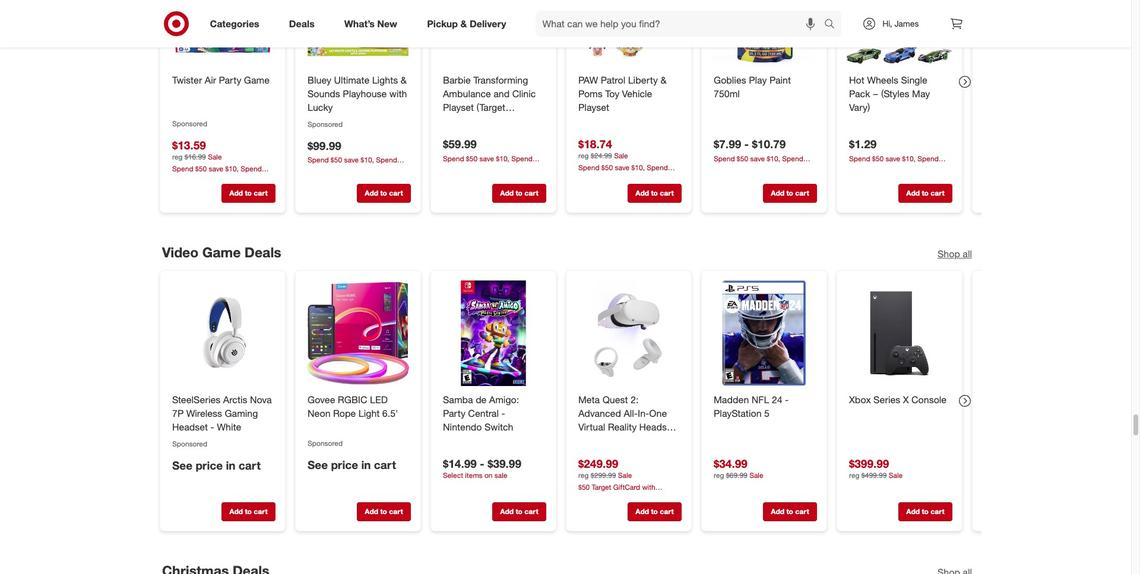 Task type: describe. For each thing, give the bounding box(es) containing it.
giftcard
[[613, 483, 640, 492]]

neon
[[307, 408, 330, 420]]

sponsored for bluey ultimate lights & sounds playhouse with lucky
[[307, 120, 342, 129]]

sale for $34.99
[[749, 471, 763, 480]]

$100 inside $7.99 - $10.79 spend $50 save $10, spend $100 save $25 on select toys
[[713, 164, 729, 173]]

$399.99 reg $499.99 sale
[[849, 457, 902, 480]]

xbox series x console
[[849, 394, 946, 406]]

pack
[[849, 88, 870, 100]]

select inside $1.29 spend $50 save $10, spend $100 save $25 on select toys
[[906, 165, 925, 174]]

$16.99
[[184, 153, 206, 162]]

add to cart button for madden nfl 24 - playstation 5
[[763, 503, 817, 522]]

reg for $13.59
[[172, 153, 182, 162]]

on inside $7.99 - $10.79 spend $50 save $10, spend $100 save $25 on select toys
[[761, 164, 769, 173]]

nfl
[[751, 394, 769, 406]]

party inside the samba de amigo: party central - nintendo switch
[[443, 408, 465, 420]]

$18.74 reg $24.99 sale spend $50 save $10, spend $100 save $25 on select toys
[[578, 138, 670, 183]]

lucky
[[307, 101, 333, 113]]

$25 inside $7.99 - $10.79 spend $50 save $10, spend $100 save $25 on select toys
[[747, 164, 759, 173]]

$50 inside $18.74 reg $24.99 sale spend $50 save $10, spend $100 save $25 on select toys
[[601, 163, 613, 172]]

What can we help you find? suggestions appear below search field
[[535, 11, 827, 37]]

playstation
[[713, 408, 761, 420]]

$14.99
[[443, 457, 476, 471]]

add to cart button for barbie transforming ambulance and clinic playset (target exclusive)
[[492, 184, 546, 203]]

to for paw patrol liberty & poms toy vehicle playset
[[651, 189, 658, 198]]

$34.99
[[713, 457, 747, 471]]

govee
[[307, 394, 335, 406]]

$50 inside $59.99 spend $50 save $10, spend $100 save $25 on select toys
[[466, 155, 477, 163]]

sale for $249.99
[[618, 472, 632, 480]]

to for hot wheels single pack – (styles may vary)
[[922, 189, 928, 198]]

all
[[962, 248, 972, 260]]

$10.79
[[752, 137, 786, 151]]

advanced
[[578, 408, 621, 420]]

$18.74
[[578, 138, 612, 151]]

on inside $13.59 reg $16.99 sale spend $50 save $10, spend $100 save $25 on select toys
[[219, 175, 227, 184]]

james
[[895, 18, 919, 29]]

patrol
[[600, 74, 625, 86]]

spend $50 save $10, spend $100 save $25 on select toys button down $16.99
[[172, 164, 275, 184]]

cart for bluey ultimate lights & sounds playhouse with lucky
[[389, 189, 403, 198]]

playset inside barbie transforming ambulance and clinic playset (target exclusive)
[[443, 101, 474, 113]]

samba de amigo: party central - nintendo switch
[[443, 394, 519, 433]]

on inside $59.99 spend $50 save $10, spend $100 save $25 on select toys
[[490, 165, 498, 174]]

$25 inside $59.99 spend $50 save $10, spend $100 save $25 on select toys
[[477, 165, 488, 174]]

to for madden nfl 24 - playstation 5
[[786, 508, 793, 517]]

to for meta quest 2: advanced all-in-one virtual reality headset - 128gb
[[651, 508, 658, 517]]

$10, inside $7.99 - $10.79 spend $50 save $10, spend $100 save $25 on select toys
[[766, 154, 780, 163]]

rope
[[333, 408, 356, 420]]

add for goblies play paint 750ml
[[771, 189, 784, 198]]

quest
[[602, 394, 628, 406]]

cart for barbie transforming ambulance and clinic playset (target exclusive)
[[524, 189, 538, 198]]

price for rope
[[331, 458, 358, 472]]

liberty
[[628, 74, 658, 86]]

$13.59
[[172, 139, 206, 152]]

on inside $14.99 - $39.99 select items on sale
[[484, 472, 492, 480]]

paw
[[578, 74, 598, 86]]

$59.99
[[443, 138, 476, 151]]

$7.99 - $10.79 spend $50 save $10, spend $100 save $25 on select toys
[[713, 137, 805, 173]]

$50 inside $99.99 spend $50 save $10, spend $100 save $25 on select toys
[[330, 156, 342, 165]]

cart for paw patrol liberty & poms toy vehicle playset
[[660, 189, 673, 198]]

gaming
[[224, 408, 258, 420]]

headset inside "meta quest 2: advanced all-in-one virtual reality headset - 128gb"
[[639, 421, 675, 433]]

categories link
[[200, 11, 274, 37]]

$249.99
[[578, 457, 618, 471]]

xbox
[[849, 394, 871, 406]]

shop all
[[937, 248, 972, 260]]

select inside $59.99 spend $50 save $10, spend $100 save $25 on select toys
[[500, 165, 519, 174]]

$99.99
[[307, 139, 341, 153]]

price for wireless
[[195, 459, 222, 472]]

sponsored for govee rgbic led neon rope light 6.5'
[[307, 439, 342, 448]]

virtual
[[578, 421, 605, 433]]

& inside pickup & delivery link
[[461, 18, 467, 29]]

bluey ultimate lights & sounds playhouse with lucky link
[[307, 74, 408, 114]]

$249.99 reg $299.99 sale $50 target giftcard with purchase
[[578, 457, 655, 503]]

pickup
[[427, 18, 458, 29]]

arctis
[[223, 394, 247, 406]]

sounds
[[307, 88, 340, 100]]

search button
[[819, 11, 848, 39]]

select inside $99.99 spend $50 save $10, spend $100 save $25 on select toys
[[365, 166, 384, 175]]

select inside $7.99 - $10.79 spend $50 save $10, spend $100 save $25 on select toys
[[771, 164, 790, 173]]

$25 inside $1.29 spend $50 save $10, spend $100 save $25 on select toys
[[883, 165, 894, 174]]

barbie transforming ambulance and clinic playset (target exclusive)
[[443, 74, 536, 127]]

toys inside $99.99 spend $50 save $10, spend $100 save $25 on select toys
[[386, 166, 399, 175]]

1 horizontal spatial game
[[244, 74, 269, 86]]

add for bluey ultimate lights & sounds playhouse with lucky
[[364, 189, 378, 198]]

$34.99 reg $69.99 sale
[[713, 457, 763, 480]]

add for hot wheels single pack – (styles may vary)
[[906, 189, 920, 198]]

sponsored for twister air party game
[[172, 119, 207, 128]]

$10, inside $59.99 spend $50 save $10, spend $100 save $25 on select toys
[[496, 155, 509, 163]]

$10, inside $1.29 spend $50 save $10, spend $100 save $25 on select toys
[[902, 155, 915, 163]]

(styles
[[881, 88, 909, 100]]

barbie
[[443, 74, 471, 86]]

playhouse
[[342, 88, 387, 100]]

to for twister air party game
[[245, 189, 251, 198]]

in-
[[638, 408, 649, 420]]

vehicle
[[622, 88, 652, 100]]

samba
[[443, 394, 473, 406]]

0 horizontal spatial deals
[[244, 244, 281, 261]]

cart for xbox series x console
[[930, 508, 944, 517]]

add to cart for barbie transforming ambulance and clinic playset (target exclusive)
[[500, 189, 538, 198]]

$50 inside $7.99 - $10.79 spend $50 save $10, spend $100 save $25 on select toys
[[737, 154, 748, 163]]

playset inside paw patrol liberty & poms toy vehicle playset
[[578, 101, 609, 113]]

to for goblies play paint 750ml
[[786, 189, 793, 198]]

$50 target giftcard with purchase button
[[578, 483, 681, 503]]

search
[[819, 19, 848, 31]]

add to cart button for govee rgbic led neon rope light 6.5'
[[357, 503, 411, 522]]

steelseries
[[172, 394, 220, 406]]

add to cart button for goblies play paint 750ml
[[763, 184, 817, 203]]

cart for madden nfl 24 - playstation 5
[[795, 508, 809, 517]]

reality
[[608, 421, 636, 433]]

- inside steelseries arctis nova 7p wireless gaming headset - white
[[210, 421, 214, 433]]

paw patrol liberty & poms toy vehicle playset link
[[578, 74, 679, 114]]

add for madden nfl 24 - playstation 5
[[771, 508, 784, 517]]

in for headset
[[226, 459, 235, 472]]

select inside $13.59 reg $16.99 sale spend $50 save $10, spend $100 save $25 on select toys
[[229, 175, 248, 184]]

toys inside $59.99 spend $50 save $10, spend $100 save $25 on select toys
[[521, 165, 534, 174]]

–
[[873, 88, 878, 100]]

clinic
[[512, 88, 536, 100]]

de
[[475, 394, 486, 406]]

cart for meta quest 2: advanced all-in-one virtual reality headset - 128gb
[[660, 508, 673, 517]]

add to cart button for twister air party game
[[221, 184, 275, 203]]

ambulance
[[443, 88, 491, 100]]

new
[[377, 18, 397, 29]]

add for steelseries arctis nova 7p wireless gaming headset - white
[[229, 508, 243, 517]]

add to cart button for meta quest 2: advanced all-in-one virtual reality headset - 128gb
[[627, 503, 681, 522]]

add for meta quest 2: advanced all-in-one virtual reality headset - 128gb
[[635, 508, 649, 517]]

to for steelseries arctis nova 7p wireless gaming headset - white
[[245, 508, 251, 517]]

air
[[204, 74, 216, 86]]

- inside "meta quest 2: advanced all-in-one virtual reality headset - 128gb"
[[578, 435, 582, 447]]

$39.99
[[487, 457, 521, 471]]

target
[[591, 483, 611, 492]]

$14.99 - $39.99 select items on sale
[[443, 457, 521, 480]]

govee rgbic led neon rope light 6.5' link
[[307, 394, 408, 421]]

console
[[911, 394, 946, 406]]

reg for $249.99
[[578, 472, 588, 480]]

add to cart for bluey ultimate lights & sounds playhouse with lucky
[[364, 189, 403, 198]]

24
[[772, 394, 782, 406]]

$99.99 spend $50 save $10, spend $100 save $25 on select toys
[[307, 139, 399, 175]]

add to cart for goblies play paint 750ml
[[771, 189, 809, 198]]

$24.99
[[590, 152, 612, 161]]

twister
[[172, 74, 202, 86]]



Task type: locate. For each thing, give the bounding box(es) containing it.
reg inside $399.99 reg $499.99 sale
[[849, 471, 859, 480]]

add to cart button for bluey ultimate lights & sounds playhouse with lucky
[[357, 184, 411, 203]]

cart for twister air party game
[[253, 189, 267, 198]]

add to cart for twister air party game
[[229, 189, 267, 198]]

2 in from the left
[[226, 459, 235, 472]]

wheels
[[867, 74, 898, 86]]

to for samba de amigo: party central - nintendo switch
[[515, 508, 522, 517]]

sale right $499.99
[[889, 471, 902, 480]]

deals link
[[279, 11, 329, 37]]

1 vertical spatial with
[[642, 483, 655, 492]]

paw patrol liberty & poms toy vehicle playset image
[[576, 0, 681, 67], [576, 0, 681, 67]]

cart for steelseries arctis nova 7p wireless gaming headset - white
[[253, 508, 267, 517]]

sale for $13.59
[[208, 153, 222, 162]]

$100 inside $59.99 spend $50 save $10, spend $100 save $25 on select toys
[[443, 165, 458, 174]]

$50 up purchase
[[578, 483, 590, 492]]

on inside $1.29 spend $50 save $10, spend $100 save $25 on select toys
[[896, 165, 904, 174]]

2 price from the left
[[195, 459, 222, 472]]

1 horizontal spatial playset
[[578, 101, 609, 113]]

steelseries arctis nova 7p wireless gaming headset - white
[[172, 394, 271, 433]]

add to cart for paw patrol liberty & poms toy vehicle playset
[[635, 189, 673, 198]]

see price in cart down white
[[172, 459, 260, 472]]

add to cart button for samba de amigo: party central - nintendo switch
[[492, 503, 546, 522]]

0 horizontal spatial with
[[389, 88, 407, 100]]

party right air at left top
[[219, 74, 241, 86]]

sponsored down neon
[[307, 439, 342, 448]]

$69.99
[[726, 471, 747, 480]]

0 horizontal spatial see
[[172, 459, 192, 472]]

$25 inside $13.59 reg $16.99 sale spend $50 save $10, spend $100 save $25 on select toys
[[206, 175, 217, 184]]

toys inside $13.59 reg $16.99 sale spend $50 save $10, spend $100 save $25 on select toys
[[250, 175, 264, 184]]

goblies play paint 750ml link
[[713, 74, 814, 101]]

& right pickup
[[461, 18, 467, 29]]

spend $50 save $10, spend $100 save $25 on select toys button for $99.99
[[307, 155, 411, 175]]

1 vertical spatial deals
[[244, 244, 281, 261]]

add
[[229, 189, 243, 198], [364, 189, 378, 198], [500, 189, 513, 198], [635, 189, 649, 198], [771, 189, 784, 198], [906, 189, 920, 198], [229, 508, 243, 517], [364, 508, 378, 517], [500, 508, 513, 517], [635, 508, 649, 517], [771, 508, 784, 517], [906, 508, 920, 517]]

1 in from the left
[[361, 458, 371, 472]]

twister air party game
[[172, 74, 269, 86]]

what's new
[[344, 18, 397, 29]]

reg
[[578, 152, 588, 161], [172, 153, 182, 162], [713, 471, 724, 480], [849, 471, 859, 480], [578, 472, 588, 480]]

in for 6.5'
[[361, 458, 371, 472]]

- inside $14.99 - $39.99 select items on sale
[[480, 457, 484, 471]]

see price in cart down rope
[[307, 458, 396, 472]]

add to cart for madden nfl 24 - playstation 5
[[771, 508, 809, 517]]

cart for govee rgbic led neon rope light 6.5'
[[389, 508, 403, 517]]

$399.99
[[849, 457, 889, 471]]

0 horizontal spatial party
[[219, 74, 241, 86]]

switch
[[484, 421, 513, 433]]

5
[[764, 408, 769, 420]]

reg down $399.99
[[849, 471, 859, 480]]

headset down one
[[639, 421, 675, 433]]

toys inside $1.29 spend $50 save $10, spend $100 save $25 on select toys
[[927, 165, 941, 174]]

add to cart button for paw patrol liberty & poms toy vehicle playset
[[627, 184, 681, 203]]

video
[[162, 244, 198, 261]]

$50 down $59.99 at the top of page
[[466, 155, 477, 163]]

$100 down $24.99
[[578, 174, 593, 183]]

add for paw patrol liberty & poms toy vehicle playset
[[635, 189, 649, 198]]

govee rgbic led neon rope light 6.5' image
[[305, 281, 411, 387], [305, 281, 411, 387]]

spend $50 save $10, spend $100 save $25 on select toys button for $1.29
[[849, 154, 952, 174]]

madden nfl 24 - playstation 5 image
[[711, 281, 817, 387], [711, 281, 817, 387]]

add for govee rgbic led neon rope light 6.5'
[[364, 508, 378, 517]]

to for govee rgbic led neon rope light 6.5'
[[380, 508, 387, 517]]

select
[[771, 164, 790, 173], [500, 165, 519, 174], [906, 165, 925, 174], [365, 166, 384, 175], [635, 174, 655, 183], [229, 175, 248, 184]]

$100 inside $99.99 spend $50 save $10, spend $100 save $25 on select toys
[[307, 166, 323, 175]]

- inside the madden nfl 24 - playstation 5
[[785, 394, 788, 406]]

0 horizontal spatial game
[[202, 244, 240, 261]]

& inside bluey ultimate lights & sounds playhouse with lucky
[[400, 74, 406, 86]]

reg down $34.99 on the bottom of the page
[[713, 471, 724, 480]]

$100 inside $18.74 reg $24.99 sale spend $50 save $10, spend $100 save $25 on select toys
[[578, 174, 593, 183]]

twister air party game link
[[172, 74, 273, 87]]

- inside the samba de amigo: party central - nintendo switch
[[501, 408, 505, 420]]

$50 inside $13.59 reg $16.99 sale spend $50 save $10, spend $100 save $25 on select toys
[[195, 165, 206, 173]]

in down white
[[226, 459, 235, 472]]

playset down 'poms'
[[578, 101, 609, 113]]

poms
[[578, 88, 602, 100]]

select
[[443, 472, 463, 480]]

see price in cart for 6.5'
[[307, 458, 396, 472]]

1 horizontal spatial &
[[461, 18, 467, 29]]

x
[[903, 394, 909, 406]]

7p
[[172, 408, 183, 420]]

sponsored up $13.59
[[172, 119, 207, 128]]

$100 down $99.99 at the left top of page
[[307, 166, 323, 175]]

$10,
[[766, 154, 780, 163], [496, 155, 509, 163], [902, 155, 915, 163], [360, 156, 374, 165], [631, 163, 645, 172], [225, 165, 238, 173]]

128gb
[[584, 435, 614, 447]]

reg inside $249.99 reg $299.99 sale $50 target giftcard with purchase
[[578, 472, 588, 480]]

madden nfl 24 - playstation 5 link
[[713, 394, 814, 421]]

meta quest 2: advanced all-in-one virtual reality headset - 128gb
[[578, 394, 675, 447]]

spend $50 save $10, spend $100 save $25 on select toys button for $59.99
[[443, 154, 546, 174]]

hi, james
[[883, 18, 919, 29]]

to for bluey ultimate lights & sounds playhouse with lucky
[[380, 189, 387, 198]]

reg down $13.59
[[172, 153, 182, 162]]

to for xbox series x console
[[922, 508, 928, 517]]

$100 down $59.99 at the top of page
[[443, 165, 458, 174]]

meta quest 2: advanced all-in-one virtual reality headset - 128gb link
[[578, 394, 679, 447]]

add to cart for samba de amigo: party central - nintendo switch
[[500, 508, 538, 517]]

$100 inside $13.59 reg $16.99 sale spend $50 save $10, spend $100 save $25 on select toys
[[172, 175, 187, 184]]

1 horizontal spatial headset
[[639, 421, 675, 433]]

sale inside $249.99 reg $299.99 sale $50 target giftcard with purchase
[[618, 472, 632, 480]]

sale inside $34.99 reg $69.99 sale
[[749, 471, 763, 480]]

select inside $18.74 reg $24.99 sale spend $50 save $10, spend $100 save $25 on select toys
[[635, 174, 655, 183]]

$50
[[737, 154, 748, 163], [466, 155, 477, 163], [872, 155, 883, 163], [330, 156, 342, 165], [601, 163, 613, 172], [195, 165, 206, 173], [578, 483, 590, 492]]

madden nfl 24 - playstation 5
[[713, 394, 788, 420]]

central
[[468, 408, 499, 420]]

& for bluey ultimate lights & sounds playhouse with lucky
[[400, 74, 406, 86]]

toys
[[792, 164, 805, 173], [521, 165, 534, 174], [927, 165, 941, 174], [386, 166, 399, 175], [657, 174, 670, 183], [250, 175, 264, 184]]

play
[[749, 74, 767, 86]]

2 horizontal spatial &
[[660, 74, 666, 86]]

playset up "exclusive)" on the left top of the page
[[443, 101, 474, 113]]

1 horizontal spatial see
[[307, 458, 328, 472]]

what's
[[344, 18, 375, 29]]

ultimate
[[334, 74, 369, 86]]

xbox series x console image
[[846, 281, 952, 387], [846, 281, 952, 387]]

steelseries arctis nova 7p wireless gaming headset - white image
[[170, 281, 275, 387], [170, 281, 275, 387]]

&
[[461, 18, 467, 29], [400, 74, 406, 86], [660, 74, 666, 86]]

party
[[219, 74, 241, 86], [443, 408, 465, 420]]

reg for $399.99
[[849, 471, 859, 480]]

headset down 7p
[[172, 421, 208, 433]]

paint
[[769, 74, 791, 86]]

purchase
[[578, 494, 608, 503]]

game right video
[[202, 244, 240, 261]]

1 horizontal spatial see price in cart
[[307, 458, 396, 472]]

$10, inside $18.74 reg $24.99 sale spend $50 save $10, spend $100 save $25 on select toys
[[631, 163, 645, 172]]

sale right $24.99
[[614, 152, 628, 161]]

cart for hot wheels single pack – (styles may vary)
[[930, 189, 944, 198]]

light
[[358, 408, 379, 420]]

add to cart for hot wheels single pack – (styles may vary)
[[906, 189, 944, 198]]

with inside $249.99 reg $299.99 sale $50 target giftcard with purchase
[[642, 483, 655, 492]]

0 horizontal spatial price
[[195, 459, 222, 472]]

add to cart for xbox series x console
[[906, 508, 944, 517]]

one
[[649, 408, 667, 420]]

reg for $18.74
[[578, 152, 588, 161]]

steelseries arctis nova 7p wireless gaming headset - white link
[[172, 394, 273, 434]]

$10, inside $99.99 spend $50 save $10, spend $100 save $25 on select toys
[[360, 156, 374, 165]]

sale inside $18.74 reg $24.99 sale spend $50 save $10, spend $100 save $25 on select toys
[[614, 152, 628, 161]]

shop all link
[[937, 248, 972, 261]]

with right giftcard on the right bottom of page
[[642, 483, 655, 492]]

cart for goblies play paint 750ml
[[795, 189, 809, 198]]

$25 inside $18.74 reg $24.99 sale spend $50 save $10, spend $100 save $25 on select toys
[[612, 174, 623, 183]]

$100 inside $1.29 spend $50 save $10, spend $100 save $25 on select toys
[[849, 165, 864, 174]]

- down wireless on the bottom left of the page
[[210, 421, 214, 433]]

in down the light
[[361, 458, 371, 472]]

hot
[[849, 74, 864, 86]]

game
[[244, 74, 269, 86], [202, 244, 240, 261]]

$50 down $16.99
[[195, 165, 206, 173]]

playset
[[443, 101, 474, 113], [578, 101, 609, 113]]

$25
[[747, 164, 759, 173], [477, 165, 488, 174], [883, 165, 894, 174], [341, 166, 353, 175], [612, 174, 623, 183], [206, 175, 217, 184]]

and
[[493, 88, 509, 100]]

0 vertical spatial deals
[[289, 18, 315, 29]]

add to cart
[[229, 189, 267, 198], [364, 189, 403, 198], [500, 189, 538, 198], [635, 189, 673, 198], [771, 189, 809, 198], [906, 189, 944, 198], [229, 508, 267, 517], [364, 508, 403, 517], [500, 508, 538, 517], [635, 508, 673, 517], [771, 508, 809, 517], [906, 508, 944, 517]]

spend $50 save $10, spend $100 save $25 on select toys button down $99.99 at the left top of page
[[307, 155, 411, 175]]

exclusive)
[[443, 115, 485, 127]]

reg for $34.99
[[713, 471, 724, 480]]

sponsored down 7p
[[172, 440, 207, 449]]

barbie transforming ambulance and clinic playset (target exclusive) link
[[443, 74, 544, 127]]

1 horizontal spatial party
[[443, 408, 465, 420]]

1 horizontal spatial in
[[361, 458, 371, 472]]

2 playset from the left
[[578, 101, 609, 113]]

with inside bluey ultimate lights & sounds playhouse with lucky
[[389, 88, 407, 100]]

$13.59 reg $16.99 sale spend $50 save $10, spend $100 save $25 on select toys
[[172, 139, 264, 184]]

$1.29 spend $50 save $10, spend $100 save $25 on select toys
[[849, 138, 941, 174]]

toys inside $7.99 - $10.79 spend $50 save $10, spend $100 save $25 on select toys
[[792, 164, 805, 173]]

sale inside $13.59 reg $16.99 sale spend $50 save $10, spend $100 save $25 on select toys
[[208, 153, 222, 162]]

- up items
[[480, 457, 484, 471]]

cart for samba de amigo: party central - nintendo switch
[[524, 508, 538, 517]]

1 see price in cart from the left
[[307, 458, 396, 472]]

0 horizontal spatial playset
[[443, 101, 474, 113]]

see for govee rgbic led neon rope light 6.5'
[[307, 458, 328, 472]]

add to cart button for xbox series x console
[[898, 503, 952, 522]]

0 horizontal spatial in
[[226, 459, 235, 472]]

goblies play paint 750ml image
[[711, 0, 817, 67], [711, 0, 817, 67]]

reg inside $13.59 reg $16.99 sale spend $50 save $10, spend $100 save $25 on select toys
[[172, 153, 182, 162]]

with down lights
[[389, 88, 407, 100]]

0 horizontal spatial see price in cart
[[172, 459, 260, 472]]

$50 inside $1.29 spend $50 save $10, spend $100 save $25 on select toys
[[872, 155, 883, 163]]

$100 down $1.29 at the top of the page
[[849, 165, 864, 174]]

sale for $399.99
[[889, 471, 902, 480]]

pickup & delivery
[[427, 18, 506, 29]]

reg down '$249.99'
[[578, 472, 588, 480]]

to for barbie transforming ambulance and clinic playset (target exclusive)
[[515, 189, 522, 198]]

items
[[465, 472, 482, 480]]

spend $50 save $10, spend $100 save $25 on select toys button for $7.99 - $10.79
[[713, 154, 817, 173]]

sale up giftcard on the right bottom of page
[[618, 472, 632, 480]]

reg down $18.74
[[578, 152, 588, 161]]

1 playset from the left
[[443, 101, 474, 113]]

add to cart for meta quest 2: advanced all-in-one virtual reality headset - 128gb
[[635, 508, 673, 517]]

0 horizontal spatial headset
[[172, 421, 208, 433]]

& right lights
[[400, 74, 406, 86]]

with
[[389, 88, 407, 100], [642, 483, 655, 492]]

vary)
[[849, 101, 870, 113]]

in
[[361, 458, 371, 472], [226, 459, 235, 472]]

6.5'
[[382, 408, 398, 420]]

sale right $16.99
[[208, 153, 222, 162]]

pickup & delivery link
[[417, 11, 521, 37]]

see for steelseries arctis nova 7p wireless gaming headset - white
[[172, 459, 192, 472]]

bluey ultimate lights & sounds playhouse with lucky image
[[305, 0, 411, 67], [305, 0, 411, 67]]

samba de amigo: party central - nintendo switch link
[[443, 394, 544, 434]]

$25 inside $99.99 spend $50 save $10, spend $100 save $25 on select toys
[[341, 166, 353, 175]]

shop
[[937, 248, 960, 260]]

add to cart for steelseries arctis nova 7p wireless gaming headset - white
[[229, 508, 267, 517]]

see
[[307, 458, 328, 472], [172, 459, 192, 472]]

- down "virtual"
[[578, 435, 582, 447]]

meta quest 2: advanced all-in-one virtual reality headset - 128gb image
[[576, 281, 681, 387], [576, 281, 681, 387]]

see down 7p
[[172, 459, 192, 472]]

& for paw patrol liberty & poms toy vehicle playset
[[660, 74, 666, 86]]

party down samba on the bottom left of the page
[[443, 408, 465, 420]]

$10, inside $13.59 reg $16.99 sale spend $50 save $10, spend $100 save $25 on select toys
[[225, 165, 238, 173]]

sale right $69.99
[[749, 471, 763, 480]]

headset inside steelseries arctis nova 7p wireless gaming headset - white
[[172, 421, 208, 433]]

price
[[331, 458, 358, 472], [195, 459, 222, 472]]

price down white
[[195, 459, 222, 472]]

$50 down $99.99 at the left top of page
[[330, 156, 342, 165]]

white
[[217, 421, 241, 433]]

single
[[901, 74, 927, 86]]

1 price from the left
[[331, 458, 358, 472]]

spend $50 save $10, spend $100 save $25 on select toys button down $1.29 at the top of the page
[[849, 154, 952, 174]]

hot wheels single pack – (styles may vary) image
[[846, 0, 952, 67], [846, 0, 952, 67]]

$50 down $24.99
[[601, 163, 613, 172]]

add for twister air party game
[[229, 189, 243, 198]]

bluey
[[307, 74, 331, 86]]

game right air at left top
[[244, 74, 269, 86]]

2 see from the left
[[172, 459, 192, 472]]

on inside $18.74 reg $24.99 sale spend $50 save $10, spend $100 save $25 on select toys
[[625, 174, 633, 183]]

$50 down $1.29 at the top of the page
[[872, 155, 883, 163]]

sale for $18.74
[[614, 152, 628, 161]]

$100 down $7.99
[[713, 164, 729, 173]]

0 vertical spatial game
[[244, 74, 269, 86]]

on inside $99.99 spend $50 save $10, spend $100 save $25 on select toys
[[355, 166, 363, 175]]

transforming
[[473, 74, 528, 86]]

price down rope
[[331, 458, 358, 472]]

1 vertical spatial game
[[202, 244, 240, 261]]

samba de amigo: party central - nintendo switch image
[[440, 281, 546, 387], [440, 281, 546, 387]]

$50 inside $249.99 reg $299.99 sale $50 target giftcard with purchase
[[578, 483, 590, 492]]

barbie transforming ambulance and clinic playset (target exclusive) image
[[440, 0, 546, 67], [440, 0, 546, 67]]

twister air party game image
[[170, 0, 275, 67], [170, 0, 275, 67]]

& inside paw patrol liberty & poms toy vehicle playset
[[660, 74, 666, 86]]

- down the amigo:
[[501, 408, 505, 420]]

- right $7.99
[[744, 137, 749, 151]]

$1.29
[[849, 138, 876, 151]]

$59.99 spend $50 save $10, spend $100 save $25 on select toys
[[443, 138, 534, 174]]

0 vertical spatial party
[[219, 74, 241, 86]]

1 horizontal spatial price
[[331, 458, 358, 472]]

spend $50 save $10, spend $100 save $25 on select toys button down $59.99 at the top of page
[[443, 154, 546, 174]]

1 see from the left
[[307, 458, 328, 472]]

1 vertical spatial party
[[443, 408, 465, 420]]

& right liberty
[[660, 74, 666, 86]]

sponsored down lucky
[[307, 120, 342, 129]]

led
[[370, 394, 387, 406]]

spend $50 save $10, spend $100 save $25 on select toys button down $24.99
[[578, 163, 681, 183]]

2 see price in cart from the left
[[172, 459, 260, 472]]

toys inside $18.74 reg $24.99 sale spend $50 save $10, spend $100 save $25 on select toys
[[657, 174, 670, 183]]

add to cart button for steelseries arctis nova 7p wireless gaming headset - white
[[221, 503, 275, 522]]

1 headset from the left
[[172, 421, 208, 433]]

$50 down $7.99
[[737, 154, 748, 163]]

add for barbie transforming ambulance and clinic playset (target exclusive)
[[500, 189, 513, 198]]

what's new link
[[334, 11, 412, 37]]

sponsored for steelseries arctis nova 7p wireless gaming headset - white
[[172, 440, 207, 449]]

750ml
[[713, 88, 740, 100]]

- right 24 on the bottom right of page
[[785, 394, 788, 406]]

1 horizontal spatial deals
[[289, 18, 315, 29]]

add to cart button for hot wheels single pack – (styles may vary)
[[898, 184, 952, 203]]

0 vertical spatial with
[[389, 88, 407, 100]]

2 headset from the left
[[639, 421, 675, 433]]

sale inside $399.99 reg $499.99 sale
[[889, 471, 902, 480]]

may
[[912, 88, 930, 100]]

1 horizontal spatial with
[[642, 483, 655, 492]]

2:
[[630, 394, 638, 406]]

spend $50 save $10, spend $100 save $25 on select toys button down $10.79 on the right of page
[[713, 154, 817, 173]]

add for samba de amigo: party central - nintendo switch
[[500, 508, 513, 517]]

see price in cart for headset
[[172, 459, 260, 472]]

$100 down $16.99
[[172, 175, 187, 184]]

(target
[[476, 101, 505, 113]]

see down neon
[[307, 458, 328, 472]]

madden
[[713, 394, 749, 406]]

reg inside $18.74 reg $24.99 sale spend $50 save $10, spend $100 save $25 on select toys
[[578, 152, 588, 161]]

- inside $7.99 - $10.79 spend $50 save $10, spend $100 save $25 on select toys
[[744, 137, 749, 151]]

add to cart for govee rgbic led neon rope light 6.5'
[[364, 508, 403, 517]]

0 horizontal spatial &
[[400, 74, 406, 86]]

add for xbox series x console
[[906, 508, 920, 517]]

reg inside $34.99 reg $69.99 sale
[[713, 471, 724, 480]]



Task type: vqa. For each thing, say whether or not it's contained in the screenshot.
or in Save 15% on a Logitech Crayon with select iPad purchase In-store or Online ∙ Details
no



